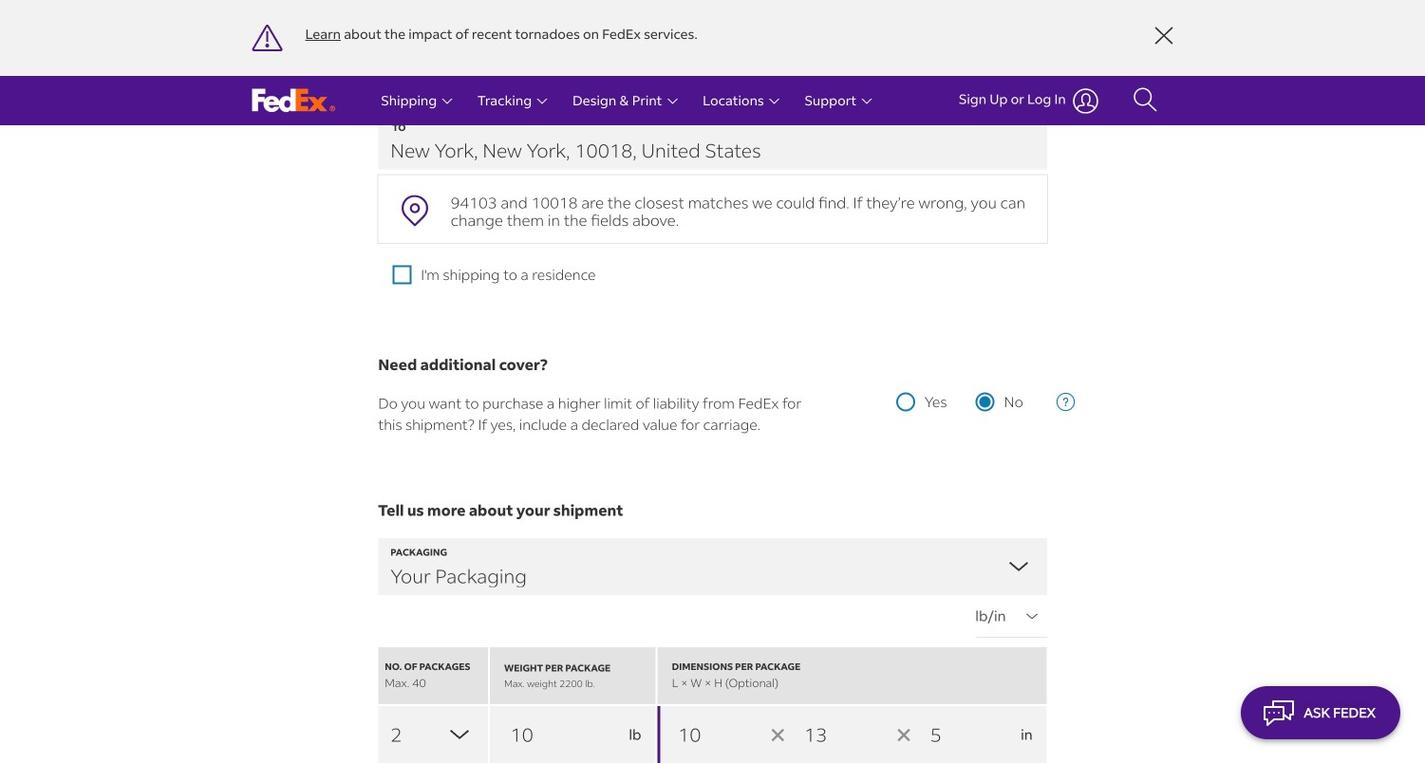 Task type: locate. For each thing, give the bounding box(es) containing it.
close the alert image
[[1156, 27, 1174, 45]]

None text field
[[490, 707, 656, 764]]

To address, type in the full address your mailing from. Then use the drop down that appears to select the best address match, below. If you cannot use drop down.  Call 1 800 4 6 3 3 3 3 9. text field
[[378, 112, 1047, 169]]

Dimensions per package. Enter length. text field
[[658, 707, 769, 764]]



Task type: vqa. For each thing, say whether or not it's contained in the screenshot.
Sign Up or Log In icon in the top right of the page
yes



Task type: describe. For each thing, give the bounding box(es) containing it.
sign up or log in image
[[1073, 88, 1100, 114]]

search image
[[1134, 86, 1158, 115]]

From address, type in the full address your mailing from. Then use the drop down that appears to select the best address match, below. If you cannot use drop down.  Call 1 800 4 6 3 3 3 3 9. text field
[[378, 54, 1047, 111]]

Dimensions per package. Enter width. text field
[[784, 707, 895, 764]]

Dimensions per package. Enter height. text field
[[910, 707, 1021, 764]]

fedex logo image
[[252, 89, 336, 113]]



